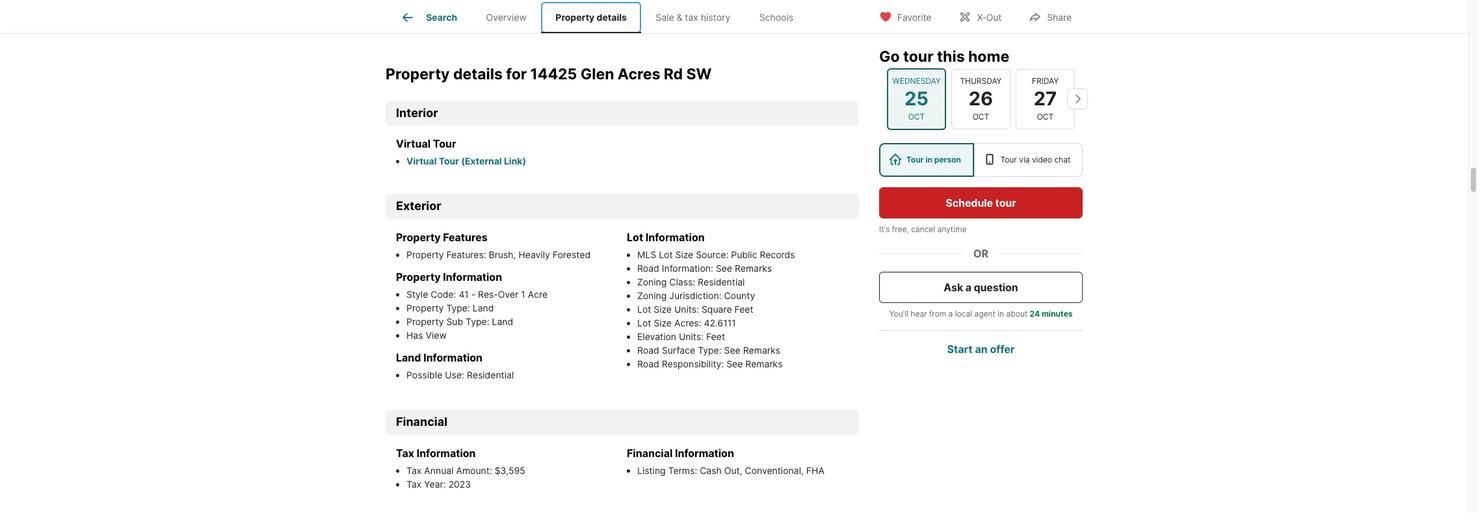 Task type: describe. For each thing, give the bounding box(es) containing it.
start an offer
[[948, 342, 1015, 355]]

2 zoning from the top
[[637, 290, 667, 301]]

features:
[[447, 249, 486, 260]]

24
[[1030, 308, 1040, 318]]

mls
[[637, 249, 657, 260]]

information for financial
[[675, 447, 734, 460]]

0 vertical spatial virtual
[[396, 137, 431, 150]]

question
[[974, 280, 1018, 293]]

x-out button
[[948, 3, 1013, 30]]

acres
[[618, 65, 661, 83]]

anytime
[[938, 224, 967, 234]]

tax
[[685, 12, 699, 23]]

about
[[1007, 308, 1028, 318]]

27
[[1034, 87, 1057, 110]]

0 vertical spatial land
[[473, 302, 494, 313]]

style
[[407, 289, 428, 300]]

minutes
[[1042, 308, 1073, 318]]

property information style code: 41 - res-over 1 acre property type: land property sub type: land has view
[[396, 270, 548, 341]]

chat
[[1055, 154, 1071, 164]]

friday
[[1032, 76, 1059, 86]]

tour for schedule
[[996, 196, 1017, 209]]

14425
[[531, 65, 577, 83]]

1 road from the top
[[637, 263, 659, 274]]

1
[[521, 289, 526, 300]]

1 vertical spatial size
[[654, 304, 672, 315]]

go
[[879, 47, 900, 65]]

0 vertical spatial size
[[676, 249, 694, 260]]

conventional,
[[745, 465, 804, 476]]

property inside tab
[[556, 12, 595, 23]]

financial information listing terms: cash out, conventional, fha
[[627, 447, 825, 476]]

0 vertical spatial remarks
[[735, 263, 772, 274]]

oct for 27
[[1037, 111, 1054, 121]]

oct for 26
[[973, 111, 990, 121]]

it's free, cancel anytime
[[879, 224, 967, 234]]

favorite button
[[868, 3, 943, 30]]

1 zoning from the top
[[637, 276, 667, 287]]

cash
[[700, 465, 722, 476]]

share
[[1047, 11, 1072, 22]]

home
[[969, 47, 1010, 65]]

glen
[[581, 65, 614, 83]]

property features property features: brush, heavily forested
[[396, 231, 591, 260]]

next image
[[1067, 88, 1088, 109]]

1 vertical spatial tax
[[407, 465, 422, 476]]

tab list containing search
[[386, 0, 819, 33]]

person
[[935, 154, 961, 164]]

free,
[[892, 224, 909, 234]]

sw
[[687, 65, 712, 83]]

favorite
[[898, 11, 932, 22]]

overview
[[486, 12, 527, 23]]

friday 27 oct
[[1032, 76, 1059, 121]]

land information possible use: residential
[[396, 351, 514, 380]]

tour inside option
[[907, 154, 924, 164]]

rd
[[664, 65, 683, 83]]

listing
[[637, 465, 666, 476]]

has
[[407, 330, 423, 341]]

acre
[[528, 289, 548, 300]]

x-out
[[977, 11, 1002, 22]]

2 vertical spatial see
[[727, 358, 743, 369]]

exterior
[[396, 199, 441, 213]]

property details tab
[[541, 2, 641, 33]]

cancel
[[911, 224, 936, 234]]

wednesday
[[893, 76, 941, 86]]

2 vertical spatial size
[[654, 317, 672, 328]]

use:
[[445, 369, 464, 380]]

you'll
[[890, 308, 909, 318]]

1 vertical spatial units:
[[679, 331, 704, 342]]

1 horizontal spatial in
[[998, 308, 1004, 318]]

26
[[969, 87, 993, 110]]

schedule tour button
[[879, 187, 1083, 218]]

virtual tour virtual tour (external link)
[[396, 137, 526, 167]]

annual
[[424, 465, 454, 476]]

share button
[[1018, 3, 1083, 30]]

agent
[[975, 308, 996, 318]]

schedule tour
[[946, 196, 1017, 209]]

x-
[[977, 11, 987, 22]]

thursday
[[960, 76, 1002, 86]]

$3,595
[[495, 465, 525, 476]]

county
[[724, 290, 755, 301]]

0 vertical spatial see
[[716, 263, 732, 274]]

information for tax
[[417, 447, 476, 460]]

oct for 25
[[909, 111, 925, 121]]

public
[[731, 249, 757, 260]]

sale
[[656, 12, 674, 23]]

sale & tax history tab
[[641, 2, 745, 33]]

tour up virtual tour (external link) link
[[433, 137, 456, 150]]

information for lot
[[646, 231, 705, 244]]

information:
[[662, 263, 713, 274]]

or
[[974, 247, 989, 260]]

responsibility:
[[662, 358, 724, 369]]

tax information tax annual amount: $3,595 tax year: 2023
[[396, 447, 525, 490]]

class:
[[670, 276, 696, 287]]

type: inside lot information mls lot size source: public records road information: see remarks zoning class: residential zoning jurisdiction: county lot size units: square feet lot size acres: 42.6111 elevation units: feet road surface type: see remarks road responsibility: see remarks
[[698, 345, 722, 356]]

fha
[[806, 465, 825, 476]]

hear
[[911, 308, 927, 318]]

2 vertical spatial remarks
[[746, 358, 783, 369]]

1 vertical spatial virtual
[[407, 156, 437, 167]]

history
[[701, 12, 731, 23]]

local
[[955, 308, 973, 318]]

year:
[[424, 479, 446, 490]]



Task type: locate. For each thing, give the bounding box(es) containing it.
2 horizontal spatial oct
[[1037, 111, 1054, 121]]

0 vertical spatial zoning
[[637, 276, 667, 287]]

1 vertical spatial zoning
[[637, 290, 667, 301]]

oct down 26
[[973, 111, 990, 121]]

25
[[905, 87, 929, 110]]

0 horizontal spatial a
[[949, 308, 953, 318]]

type: up sub
[[447, 302, 470, 313]]

search
[[426, 12, 457, 23]]

tour left person
[[907, 154, 924, 164]]

feet down county
[[735, 304, 754, 315]]

list box
[[879, 142, 1083, 176]]

ask a question
[[944, 280, 1018, 293]]

tour via video chat option
[[974, 142, 1083, 176]]

information for property
[[443, 270, 502, 283]]

residential
[[698, 276, 745, 287], [467, 369, 514, 380]]

1 vertical spatial financial
[[627, 447, 673, 460]]

2 oct from the left
[[973, 111, 990, 121]]

acres:
[[675, 317, 702, 328]]

information inside financial information listing terms: cash out, conventional, fha
[[675, 447, 734, 460]]

type: right sub
[[466, 316, 490, 327]]

tour via video chat
[[1001, 154, 1071, 164]]

type: up responsibility:
[[698, 345, 722, 356]]

land down has
[[396, 351, 421, 364]]

surface
[[662, 345, 696, 356]]

residential right use:
[[467, 369, 514, 380]]

feet down 42.6111
[[706, 331, 725, 342]]

list box containing tour in person
[[879, 142, 1083, 176]]

1 vertical spatial type:
[[466, 316, 490, 327]]

details
[[597, 12, 627, 23], [453, 65, 503, 83]]

None button
[[887, 68, 946, 129], [952, 69, 1011, 129], [1016, 69, 1075, 129], [887, 68, 946, 129], [952, 69, 1011, 129], [1016, 69, 1075, 129]]

square
[[702, 304, 732, 315]]

land
[[473, 302, 494, 313], [492, 316, 513, 327], [396, 351, 421, 364]]

0 vertical spatial tour
[[904, 47, 934, 65]]

oct inside friday 27 oct
[[1037, 111, 1054, 121]]

1 vertical spatial residential
[[467, 369, 514, 380]]

tour for go
[[904, 47, 934, 65]]

in right the agent
[[998, 308, 1004, 318]]

details left sale
[[597, 12, 627, 23]]

0 horizontal spatial details
[[453, 65, 503, 83]]

information up cash
[[675, 447, 734, 460]]

0 vertical spatial financial
[[396, 415, 448, 429]]

1 horizontal spatial residential
[[698, 276, 745, 287]]

0 vertical spatial feet
[[735, 304, 754, 315]]

schedule
[[946, 196, 993, 209]]

0 horizontal spatial in
[[926, 154, 933, 164]]

2 road from the top
[[637, 345, 659, 356]]

financial for financial
[[396, 415, 448, 429]]

units: down acres:
[[679, 331, 704, 342]]

out
[[987, 11, 1002, 22]]

1 vertical spatial tour
[[996, 196, 1017, 209]]

lot information mls lot size source: public records road information: see remarks zoning class: residential zoning jurisdiction: county lot size units: square feet lot size acres: 42.6111 elevation units: feet road surface type: see remarks road responsibility: see remarks
[[627, 231, 795, 369]]

0 vertical spatial residential
[[698, 276, 745, 287]]

tour left the via
[[1001, 154, 1017, 164]]

information up -
[[443, 270, 502, 283]]

3 road from the top
[[637, 358, 659, 369]]

over
[[498, 289, 519, 300]]

0 vertical spatial details
[[597, 12, 627, 23]]

you'll hear from a local agent in about 24 minutes
[[890, 308, 1073, 318]]

units: up acres:
[[675, 304, 699, 315]]

res-
[[478, 289, 498, 300]]

oct down 25
[[909, 111, 925, 121]]

view
[[426, 330, 447, 341]]

oct down the 27
[[1037, 111, 1054, 121]]

information for land
[[424, 351, 483, 364]]

records
[[760, 249, 795, 260]]

an
[[975, 342, 988, 355]]

in inside option
[[926, 154, 933, 164]]

0 horizontal spatial oct
[[909, 111, 925, 121]]

0 horizontal spatial residential
[[467, 369, 514, 380]]

ask a question button
[[879, 271, 1083, 302]]

sale & tax history
[[656, 12, 731, 23]]

for
[[506, 65, 527, 83]]

a
[[966, 280, 972, 293], [949, 308, 953, 318]]

0 vertical spatial a
[[966, 280, 972, 293]]

details for property details
[[597, 12, 627, 23]]

land down over
[[492, 316, 513, 327]]

possible
[[407, 369, 443, 380]]

wednesday 25 oct
[[893, 76, 941, 121]]

tour
[[433, 137, 456, 150], [907, 154, 924, 164], [1001, 154, 1017, 164], [439, 156, 459, 167]]

0 horizontal spatial feet
[[706, 331, 725, 342]]

0 horizontal spatial tour
[[904, 47, 934, 65]]

type:
[[447, 302, 470, 313], [466, 316, 490, 327], [698, 345, 722, 356]]

42.6111
[[704, 317, 736, 328]]

2 vertical spatial land
[[396, 351, 421, 364]]

go tour this home
[[879, 47, 1010, 65]]

tour inside button
[[996, 196, 1017, 209]]

1 vertical spatial remarks
[[743, 345, 781, 356]]

financial inside financial information listing terms: cash out, conventional, fha
[[627, 447, 673, 460]]

remarks
[[735, 263, 772, 274], [743, 345, 781, 356], [746, 358, 783, 369]]

details inside tab
[[597, 12, 627, 23]]

lot
[[627, 231, 643, 244], [659, 249, 673, 260], [637, 304, 651, 315], [637, 317, 651, 328]]

1 vertical spatial land
[[492, 316, 513, 327]]

property details
[[556, 12, 627, 23]]

1 oct from the left
[[909, 111, 925, 121]]

forested
[[553, 249, 591, 260]]

a right ask at the bottom of page
[[966, 280, 972, 293]]

oct inside wednesday 25 oct
[[909, 111, 925, 121]]

residential inside lot information mls lot size source: public records road information: see remarks zoning class: residential zoning jurisdiction: county lot size units: square feet lot size acres: 42.6111 elevation units: feet road surface type: see remarks road responsibility: see remarks
[[698, 276, 745, 287]]

this
[[937, 47, 965, 65]]

property details for 14425 glen acres rd sw
[[386, 65, 712, 83]]

tour right schedule
[[996, 196, 1017, 209]]

2023
[[449, 479, 471, 490]]

0 vertical spatial road
[[637, 263, 659, 274]]

1 horizontal spatial a
[[966, 280, 972, 293]]

0 vertical spatial in
[[926, 154, 933, 164]]

0 horizontal spatial financial
[[396, 415, 448, 429]]

schools tab
[[745, 2, 808, 33]]

overview tab
[[472, 2, 541, 33]]

virtual up exterior
[[407, 156, 437, 167]]

out,
[[724, 465, 743, 476]]

tour in person option
[[879, 142, 974, 176]]

tour up wednesday
[[904, 47, 934, 65]]

information up mls
[[646, 231, 705, 244]]

residential up county
[[698, 276, 745, 287]]

(external
[[461, 156, 502, 167]]

amount:
[[456, 465, 492, 476]]

information inside lot information mls lot size source: public records road information: see remarks zoning class: residential zoning jurisdiction: county lot size units: square feet lot size acres: 42.6111 elevation units: feet road surface type: see remarks road responsibility: see remarks
[[646, 231, 705, 244]]

see down source:
[[716, 263, 732, 274]]

brush,
[[489, 249, 516, 260]]

2 vertical spatial tax
[[407, 479, 422, 490]]

in left person
[[926, 154, 933, 164]]

start an offer link
[[948, 342, 1015, 355]]

tab list
[[386, 0, 819, 33]]

virtual down interior on the left top
[[396, 137, 431, 150]]

information up use:
[[424, 351, 483, 364]]

residential inside land information possible use: residential
[[467, 369, 514, 380]]

code:
[[431, 289, 456, 300]]

1 horizontal spatial financial
[[627, 447, 673, 460]]

1 vertical spatial road
[[637, 345, 659, 356]]

in
[[926, 154, 933, 164], [998, 308, 1004, 318]]

2 vertical spatial type:
[[698, 345, 722, 356]]

1 horizontal spatial feet
[[735, 304, 754, 315]]

financial up listing
[[627, 447, 673, 460]]

offer
[[990, 342, 1015, 355]]

details for property details for 14425 glen acres rd sw
[[453, 65, 503, 83]]

size
[[676, 249, 694, 260], [654, 304, 672, 315], [654, 317, 672, 328]]

elevation
[[637, 331, 677, 342]]

tour left the (external
[[439, 156, 459, 167]]

zoning down mls
[[637, 276, 667, 287]]

information
[[646, 231, 705, 244], [443, 270, 502, 283], [424, 351, 483, 364], [417, 447, 476, 460], [675, 447, 734, 460]]

sub
[[447, 316, 463, 327]]

zoning up elevation
[[637, 290, 667, 301]]

0 vertical spatial tax
[[396, 447, 414, 460]]

2 vertical spatial road
[[637, 358, 659, 369]]

feet
[[735, 304, 754, 315], [706, 331, 725, 342]]

1 vertical spatial a
[[949, 308, 953, 318]]

financial down possible
[[396, 415, 448, 429]]

land inside land information possible use: residential
[[396, 351, 421, 364]]

thursday 26 oct
[[960, 76, 1002, 121]]

3 oct from the left
[[1037, 111, 1054, 121]]

a right "from"
[[949, 308, 953, 318]]

see down 42.6111
[[724, 345, 741, 356]]

schools
[[760, 12, 794, 23]]

information inside tax information tax annual amount: $3,595 tax year: 2023
[[417, 447, 476, 460]]

0 vertical spatial type:
[[447, 302, 470, 313]]

0 vertical spatial units:
[[675, 304, 699, 315]]

1 vertical spatial feet
[[706, 331, 725, 342]]

information inside land information possible use: residential
[[424, 351, 483, 364]]

1 horizontal spatial details
[[597, 12, 627, 23]]

oct
[[909, 111, 925, 121], [973, 111, 990, 121], [1037, 111, 1054, 121]]

via
[[1019, 154, 1030, 164]]

details left for
[[453, 65, 503, 83]]

land down the res-
[[473, 302, 494, 313]]

1 vertical spatial in
[[998, 308, 1004, 318]]

ask
[[944, 280, 963, 293]]

1 vertical spatial see
[[724, 345, 741, 356]]

1 vertical spatial details
[[453, 65, 503, 83]]

start
[[948, 342, 973, 355]]

financial for financial information listing terms: cash out, conventional, fha
[[627, 447, 673, 460]]

a inside button
[[966, 280, 972, 293]]

tour inside option
[[1001, 154, 1017, 164]]

&
[[677, 12, 683, 23]]

from
[[930, 308, 947, 318]]

search link
[[400, 10, 457, 25]]

link)
[[504, 156, 526, 167]]

1 horizontal spatial tour
[[996, 196, 1017, 209]]

see right responsibility:
[[727, 358, 743, 369]]

oct inside thursday 26 oct
[[973, 111, 990, 121]]

information inside property information style code: 41 - res-over 1 acre property type: land property sub type: land has view
[[443, 270, 502, 283]]

information up "annual"
[[417, 447, 476, 460]]

virtual tour (external link) link
[[407, 156, 526, 167]]

1 horizontal spatial oct
[[973, 111, 990, 121]]



Task type: vqa. For each thing, say whether or not it's contained in the screenshot.
Road
yes



